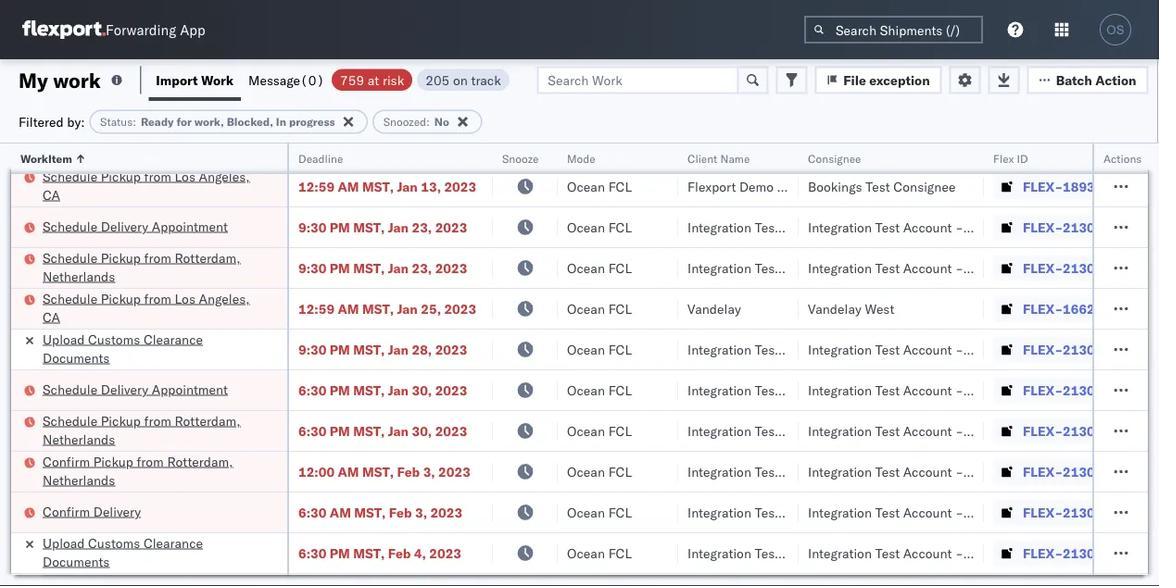 Task type: locate. For each thing, give the bounding box(es) containing it.
4 schedule from the top
[[43, 290, 97, 307]]

1 vertical spatial schedule delivery appointment
[[43, 381, 228, 397]]

resize handle column header for client name
[[776, 144, 799, 586]]

flexport
[[687, 178, 736, 195]]

am down 12:00
[[330, 504, 351, 521]]

netherlands
[[43, 268, 115, 284], [43, 431, 115, 447], [43, 472, 115, 488]]

pickup for 12:00 am mst, feb 3, 2023
[[93, 454, 133, 470]]

30,
[[412, 382, 432, 398], [412, 423, 432, 439]]

feb for 6:30 pm mst, feb 4, 2023
[[388, 545, 411, 561]]

delivery down confirm pickup from rotterdam, netherlands on the bottom left
[[93, 504, 141, 520]]

2 nyk from the top
[[1141, 422, 1159, 439]]

4 resize handle column header from the left
[[656, 144, 678, 586]]

2 schedule pickup from los angeles, ca link from the top
[[43, 290, 263, 327]]

consignee up the bookings
[[808, 151, 861, 165]]

0 vertical spatial schedule pickup from los angeles, ca
[[43, 168, 250, 203]]

appointment down "workitem" button
[[152, 218, 228, 234]]

2 schedule pickup from rotterdam, netherlands from the top
[[43, 413, 241, 447]]

am for 12:59 am mst, jan 25, 2023
[[338, 301, 359, 317]]

1 vertical spatial 30,
[[412, 423, 432, 439]]

13,
[[421, 178, 441, 195]]

0 vertical spatial ca
[[43, 187, 60, 203]]

1 vertical spatial upload
[[43, 535, 85, 551]]

0 vertical spatial upload customs clearance documents link
[[43, 330, 263, 367]]

from for 12:59 am mst, jan 13, 2023
[[144, 168, 171, 184]]

appointment for 9:30 pm mst, jan 23, 2023
[[152, 218, 228, 234]]

schedule pickup from rotterdam, netherlands for 6:30 pm mst, jan 30, 2023
[[43, 413, 241, 447]]

12:59 down deadline
[[298, 178, 335, 195]]

1 schedule delivery appointment from the top
[[43, 218, 228, 234]]

schedule delivery appointment button for 9:30 pm mst, jan 23, 2023
[[43, 217, 228, 238]]

no
[[434, 115, 449, 129]]

bosch ocean test up 'bookings test consignee'
[[808, 138, 914, 154]]

flex
[[993, 151, 1014, 165]]

6:30
[[298, 382, 326, 398], [298, 423, 326, 439], [298, 504, 326, 521], [298, 545, 326, 561]]

am for 12:00 am mst, feb 3, 2023
[[338, 464, 359, 480]]

0 vertical spatial flex-2130384
[[1023, 382, 1119, 398]]

: left no
[[426, 115, 430, 129]]

5 lagerfeld from the top
[[994, 423, 1049, 439]]

2 confirm delivery from the top
[[43, 504, 141, 520]]

23, down 13,
[[412, 219, 432, 235]]

angeles,
[[199, 168, 250, 184], [199, 290, 250, 307]]

resize handle column header for workitem
[[265, 144, 287, 586]]

1 vertical spatial 9:30 pm mst, jan 23, 2023
[[298, 260, 467, 276]]

schedule pickup from los angeles, ca button for 12:59 am mst, jan 13, 2023
[[43, 167, 263, 206]]

5 integration from the top
[[808, 423, 872, 439]]

0 vertical spatial angeles,
[[199, 168, 250, 184]]

schedule pickup from los angeles, ca
[[43, 168, 250, 203], [43, 290, 250, 325]]

2 vertical spatial nyk
[[1141, 545, 1159, 561]]

1662119
[[1063, 301, 1119, 317]]

3 integration from the top
[[808, 341, 872, 358]]

1 vertical spatial confirm delivery
[[43, 504, 141, 520]]

2 vertical spatial 9:30
[[298, 341, 326, 358]]

0 vertical spatial customs
[[88, 331, 140, 347]]

6:30 pm mst, jan 30, 2023 down 9:30 pm mst, jan 28, 2023
[[298, 382, 467, 398]]

rotterdam, for 6:30 pm mst, jan 30, 2023
[[175, 413, 241, 429]]

pm down 12:59 am mst, jan 25, 2023
[[330, 341, 350, 358]]

0 vertical spatial feb
[[397, 464, 420, 480]]

0 vertical spatial 12:59
[[298, 178, 335, 195]]

4 ocean fcl from the top
[[567, 260, 632, 276]]

3, up 4,
[[415, 504, 427, 521]]

account
[[903, 219, 952, 235], [903, 260, 952, 276], [903, 341, 952, 358], [903, 382, 952, 398], [903, 423, 952, 439], [903, 464, 952, 480], [903, 504, 952, 521], [903, 545, 952, 561]]

1 vertical spatial schedule delivery appointment button
[[43, 380, 228, 401]]

rotterdam, for 9:30 pm mst, jan 23, 2023
[[175, 250, 241, 266]]

bosch ocean test
[[687, 138, 793, 154], [808, 138, 914, 154]]

2 schedule delivery appointment from the top
[[43, 381, 228, 397]]

schedule delivery appointment down "workitem" button
[[43, 218, 228, 234]]

documents
[[43, 350, 110, 366], [43, 554, 110, 570]]

1 - from the top
[[955, 219, 963, 235]]

schedule delivery appointment link for 6:30
[[43, 380, 228, 399]]

ready
[[141, 115, 174, 129]]

1 vertical spatial angeles,
[[199, 290, 250, 307]]

1 vertical spatial 9:30
[[298, 260, 326, 276]]

5 fcl from the top
[[608, 301, 632, 317]]

appointment up confirm pickup from rotterdam, netherlands link
[[152, 381, 228, 397]]

9:30 up 12:59 am mst, jan 25, 2023
[[298, 260, 326, 276]]

1 upload customs clearance documents link from the top
[[43, 330, 263, 367]]

confirm delivery down by:
[[43, 137, 141, 153]]

2 vertical spatial 2130384
[[1063, 545, 1119, 561]]

confirm inside confirm pickup from rotterdam, netherlands
[[43, 454, 90, 470]]

2 netherlands from the top
[[43, 431, 115, 447]]

upload customs clearance documents
[[43, 331, 203, 366], [43, 535, 203, 570]]

flexport demo consignee
[[687, 178, 839, 195]]

1 vertical spatial appointment
[[152, 381, 228, 397]]

forwarding app link
[[22, 20, 205, 39]]

feb down 12:00 am mst, feb 3, 2023 on the left bottom of page
[[389, 504, 412, 521]]

5 flex- from the top
[[1023, 301, 1063, 317]]

mst, up 12:00 am mst, feb 3, 2023 on the left bottom of page
[[353, 423, 385, 439]]

10 flex- from the top
[[1023, 504, 1063, 521]]

delivery up confirm pickup from rotterdam, netherlands on the bottom left
[[101, 381, 148, 397]]

os button
[[1094, 8, 1137, 51]]

jan up 12:59 am mst, jan 25, 2023
[[388, 260, 409, 276]]

1 vertical spatial 2130384
[[1063, 423, 1119, 439]]

netherlands inside confirm pickup from rotterdam, netherlands
[[43, 472, 115, 488]]

schedule delivery appointment link up confirm pickup from rotterdam, netherlands on the bottom left
[[43, 380, 228, 399]]

pm up 12:00
[[330, 423, 350, 439]]

file exception button
[[815, 66, 942, 94], [815, 66, 942, 94]]

1 horizontal spatial bosch ocean test
[[808, 138, 914, 154]]

2 vertical spatial confirm
[[43, 504, 90, 520]]

2 confirm from the top
[[43, 454, 90, 470]]

schedule delivery appointment button down "workitem" button
[[43, 217, 228, 238]]

2 account from the top
[[903, 260, 952, 276]]

30, down 28,
[[412, 382, 432, 398]]

8 ocean fcl from the top
[[567, 423, 632, 439]]

0 vertical spatial schedule delivery appointment
[[43, 218, 228, 234]]

clearance for 1st the 'upload customs clearance documents' link
[[144, 331, 203, 347]]

schedule pickup from los angeles, ca link for 12:59 am mst, jan 13, 2023
[[43, 167, 263, 204]]

1 flex-2130387 from the top
[[1023, 219, 1119, 235]]

confirm delivery button down by:
[[43, 136, 141, 156]]

2 - from the top
[[955, 260, 963, 276]]

: for snoozed
[[426, 115, 430, 129]]

nyk
[[1141, 382, 1159, 398], [1141, 422, 1159, 439], [1141, 545, 1159, 561]]

2 schedule delivery appointment button from the top
[[43, 380, 228, 401]]

1 customs from the top
[[88, 331, 140, 347]]

upload customs clearance documents for 1st the 'upload customs clearance documents' link
[[43, 331, 203, 366]]

track
[[471, 72, 501, 88]]

2023 right 13,
[[444, 178, 476, 195]]

flex-1893174 button
[[993, 174, 1123, 200], [993, 174, 1123, 200]]

1 vertical spatial feb
[[389, 504, 412, 521]]

consignee for bookings test consignee
[[893, 178, 956, 195]]

0 vertical spatial netherlands
[[43, 268, 115, 284]]

integration test account - karl lagerfeld
[[808, 219, 1049, 235], [808, 260, 1049, 276], [808, 341, 1049, 358], [808, 382, 1049, 398], [808, 423, 1049, 439], [808, 464, 1049, 480], [808, 504, 1049, 521], [808, 545, 1049, 561]]

2 vertical spatial netherlands
[[43, 472, 115, 488]]

1 vertical spatial schedule pickup from rotterdam, netherlands
[[43, 413, 241, 447]]

flex id
[[993, 151, 1028, 165]]

mst, down 9:30 pm mst, jan 28, 2023
[[353, 382, 385, 398]]

feb up 6:30 am mst, feb 3, 2023
[[397, 464, 420, 480]]

confirm delivery link
[[43, 136, 141, 154], [43, 503, 141, 521]]

1 gvc from the top
[[1141, 219, 1159, 235]]

0 vertical spatial 3,
[[423, 464, 435, 480]]

pm down 6:30 am mst, feb 3, 2023
[[330, 545, 350, 561]]

8 resize handle column header from the left
[[1126, 144, 1148, 586]]

upload
[[43, 331, 85, 347], [43, 535, 85, 551]]

schedule pickup from los angeles, ca button for 12:59 am mst, jan 25, 2023
[[43, 290, 263, 328]]

delivery
[[93, 137, 141, 153], [101, 218, 148, 234], [101, 381, 148, 397], [93, 504, 141, 520]]

0 vertical spatial appointment
[[152, 218, 228, 234]]

: for status
[[133, 115, 136, 129]]

delivery for 6:30 pm mst, jan 30, 2023
[[101, 381, 148, 397]]

vandelay
[[687, 301, 741, 317], [808, 301, 861, 317]]

feb left 4,
[[388, 545, 411, 561]]

2 gvc from the top
[[1141, 259, 1159, 276]]

2 resize handle column header from the left
[[471, 144, 493, 586]]

1 12:59 from the top
[[298, 178, 335, 195]]

1 vertical spatial schedule pickup from los angeles, ca
[[43, 290, 250, 325]]

28,
[[412, 341, 432, 358]]

2023 down 12:00 am mst, feb 3, 2023 on the left bottom of page
[[430, 504, 462, 521]]

12:59 am mst, jan 25, 2023
[[298, 301, 476, 317]]

1 vertical spatial upload customs clearance documents
[[43, 535, 203, 570]]

1 flex- from the top
[[1023, 138, 1063, 154]]

1 vertical spatial confirm
[[43, 454, 90, 470]]

2 lagerfeld from the top
[[994, 260, 1049, 276]]

1 vertical spatial customs
[[88, 535, 140, 551]]

0 vertical spatial upload
[[43, 331, 85, 347]]

12:59 for 12:59 am mst, jan 13, 2023
[[298, 178, 335, 195]]

lagerfeld
[[994, 219, 1049, 235], [994, 260, 1049, 276], [994, 341, 1049, 358], [994, 382, 1049, 398], [994, 423, 1049, 439], [994, 464, 1049, 480], [994, 504, 1049, 521], [994, 545, 1049, 561]]

on
[[453, 72, 468, 88]]

0 vertical spatial schedule pickup from los angeles, ca button
[[43, 167, 263, 206]]

delivery for 6:30 am mst, feb 3, 2023
[[93, 504, 141, 520]]

1 vertical spatial schedule pickup from los angeles, ca link
[[43, 290, 263, 327]]

1 schedule pickup from rotterdam, netherlands link from the top
[[43, 249, 263, 286]]

bosch ocean test up demo
[[687, 138, 793, 154]]

schedule pickup from rotterdam, netherlands link for 9:30
[[43, 249, 263, 286]]

schedule delivery appointment link down "workitem" button
[[43, 217, 228, 236]]

delivery down "workitem" button
[[101, 218, 148, 234]]

6 integration test account - karl lagerfeld from the top
[[808, 464, 1049, 480]]

6 pm from the top
[[330, 545, 350, 561]]

confirm pickup from rotterdam, netherlands
[[43, 454, 233, 488]]

1 vertical spatial 6:30 pm mst, jan 30, 2023
[[298, 423, 467, 439]]

2 schedule delivery appointment link from the top
[[43, 380, 228, 399]]

3 schedule from the top
[[43, 250, 97, 266]]

8 lagerfeld from the top
[[994, 545, 1049, 561]]

2023 up 6:30 am mst, feb 3, 2023
[[438, 464, 471, 480]]

filtered by:
[[19, 113, 85, 130]]

1 vertical spatial 23,
[[412, 260, 432, 276]]

1 9:30 pm mst, jan 23, 2023 from the top
[[298, 219, 467, 235]]

1 nyk from the top
[[1141, 382, 1159, 398]]

schedule for 12:59 am mst, jan 25, 2023
[[43, 290, 97, 307]]

2023 up 12:00 am mst, feb 3, 2023 on the left bottom of page
[[435, 423, 467, 439]]

2 upload customs clearance documents from the top
[[43, 535, 203, 570]]

pickup inside confirm pickup from rotterdam, netherlands
[[93, 454, 133, 470]]

0 vertical spatial clearance
[[144, 331, 203, 347]]

0 vertical spatial schedule pickup from los angeles, ca link
[[43, 167, 263, 204]]

0 vertical spatial confirm delivery
[[43, 137, 141, 153]]

1 vertical spatial documents
[[43, 554, 110, 570]]

mst,
[[354, 138, 386, 154], [362, 178, 394, 195], [353, 219, 385, 235], [353, 260, 385, 276], [362, 301, 394, 317], [353, 341, 385, 358], [353, 382, 385, 398], [353, 423, 385, 439], [362, 464, 394, 480], [354, 504, 386, 521], [353, 545, 385, 561]]

2 ca from the top
[[43, 309, 60, 325]]

1 vertical spatial rotterdam,
[[175, 413, 241, 429]]

schedule delivery appointment up confirm pickup from rotterdam, netherlands on the bottom left
[[43, 381, 228, 397]]

confirm
[[43, 137, 90, 153], [43, 454, 90, 470], [43, 504, 90, 520]]

clearance for first the 'upload customs clearance documents' link from the bottom of the page
[[144, 535, 203, 551]]

1 vertical spatial schedule delivery appointment link
[[43, 380, 228, 399]]

2023 down 13,
[[435, 219, 467, 235]]

0 vertical spatial schedule delivery appointment link
[[43, 217, 228, 236]]

7 karl from the top
[[967, 504, 991, 521]]

1 netherlands from the top
[[43, 268, 115, 284]]

appointment
[[152, 218, 228, 234], [152, 381, 228, 397]]

6:30 down 9:30 pm mst, jan 28, 2023
[[298, 382, 326, 398]]

1 vertical spatial los
[[175, 290, 195, 307]]

3 2130384 from the top
[[1063, 545, 1119, 561]]

pm down 9:30 pm mst, jan 28, 2023
[[330, 382, 350, 398]]

25,
[[421, 301, 441, 317]]

6 schedule from the top
[[43, 413, 97, 429]]

schedule pickup from los angeles, ca for 12:59 am mst, jan 25, 2023
[[43, 290, 250, 325]]

1 horizontal spatial :
[[426, 115, 430, 129]]

bosch up the bookings
[[808, 138, 845, 154]]

9:30 down deadline
[[298, 219, 326, 235]]

schedule pickup from los angeles, ca button
[[43, 167, 263, 206], [43, 290, 263, 328]]

4 fcl from the top
[[608, 260, 632, 276]]

1 schedule pickup from rotterdam, netherlands button from the top
[[43, 249, 263, 288]]

feb for 6:30 am mst, feb 3, 2023
[[389, 504, 412, 521]]

pm up 12:59 am mst, jan 25, 2023
[[330, 260, 350, 276]]

6:30 down 6:30 am mst, feb 3, 2023
[[298, 545, 326, 561]]

confirm delivery link down confirm pickup from rotterdam, netherlands on the bottom left
[[43, 503, 141, 521]]

6 fcl from the top
[[608, 341, 632, 358]]

os
[[1107, 23, 1124, 37]]

5 flex-2130387 from the top
[[1023, 504, 1119, 521]]

0 vertical spatial 9:30
[[298, 219, 326, 235]]

0 vertical spatial documents
[[43, 350, 110, 366]]

work,
[[194, 115, 224, 129]]

1 upload from the top
[[43, 331, 85, 347]]

2 flex-2130387 from the top
[[1023, 260, 1119, 276]]

2130387
[[1063, 219, 1119, 235], [1063, 260, 1119, 276], [1063, 341, 1119, 358], [1063, 464, 1119, 480], [1063, 504, 1119, 521]]

1 vertical spatial netherlands
[[43, 431, 115, 447]]

flex-1662119 button
[[993, 296, 1123, 322], [993, 296, 1123, 322]]

mode button
[[558, 147, 660, 166]]

2 vertical spatial feb
[[388, 545, 411, 561]]

am
[[330, 138, 351, 154], [338, 178, 359, 195], [338, 301, 359, 317], [338, 464, 359, 480], [330, 504, 351, 521]]

3, up 6:30 am mst, feb 3, 2023
[[423, 464, 435, 480]]

schedule for 12:59 am mst, jan 13, 2023
[[43, 168, 97, 184]]

pm down 12:59 am mst, jan 13, 2023
[[330, 219, 350, 235]]

am for 6:30 am mst, feb 3, 2023
[[330, 504, 351, 521]]

am right 7:00
[[330, 138, 351, 154]]

1 los from the top
[[175, 168, 195, 184]]

0 vertical spatial los
[[175, 168, 195, 184]]

schedule delivery appointment button up confirm pickup from rotterdam, netherlands on the bottom left
[[43, 380, 228, 401]]

0 horizontal spatial vandelay
[[687, 301, 741, 317]]

1 vertical spatial schedule pickup from rotterdam, netherlands button
[[43, 412, 263, 451]]

schedule pickup from los angeles, ca link
[[43, 167, 263, 204], [43, 290, 263, 327]]

schedule delivery appointment for 9:30 pm mst, jan 23, 2023
[[43, 218, 228, 234]]

2 6:30 pm mst, jan 30, 2023 from the top
[[298, 423, 467, 439]]

3 netherlands from the top
[[43, 472, 115, 488]]

ca for 12:59 am mst, jan 25, 2023
[[43, 309, 60, 325]]

0 horizontal spatial :
[[133, 115, 136, 129]]

bosch up flexport
[[687, 138, 724, 154]]

10 fcl from the top
[[608, 504, 632, 521]]

8 integration from the top
[[808, 545, 872, 561]]

flex-2130384 button
[[993, 378, 1123, 403], [993, 378, 1123, 403], [993, 418, 1123, 444], [993, 418, 1123, 444], [993, 541, 1123, 567], [993, 541, 1123, 567]]

schedule pickup from rotterdam, netherlands button for 6:30 pm mst, jan 30, 2023
[[43, 412, 263, 451]]

los for 12:59 am mst, jan 25, 2023
[[175, 290, 195, 307]]

0 vertical spatial 6:30 pm mst, jan 30, 2023
[[298, 382, 467, 398]]

los
[[175, 168, 195, 184], [175, 290, 195, 307]]

9:30 down 12:59 am mst, jan 25, 2023
[[298, 341, 326, 358]]

0 vertical spatial schedule pickup from rotterdam, netherlands button
[[43, 249, 263, 288]]

1 vertical spatial ca
[[43, 309, 60, 325]]

0 vertical spatial 2130384
[[1063, 382, 1119, 398]]

12:59 am mst, jan 13, 2023
[[298, 178, 476, 195]]

6:30 down 12:00
[[298, 504, 326, 521]]

0 horizontal spatial bosch ocean test
[[687, 138, 793, 154]]

0 vertical spatial schedule pickup from rotterdam, netherlands link
[[43, 249, 263, 286]]

1 vertical spatial confirm delivery button
[[43, 503, 141, 523]]

am right 12:00
[[338, 464, 359, 480]]

con
[[1141, 144, 1159, 173]]

1 vertical spatial clearance
[[144, 535, 203, 551]]

759 at risk
[[340, 72, 404, 88]]

1 vertical spatial nyk
[[1141, 422, 1159, 439]]

4 - from the top
[[955, 382, 963, 398]]

pickup for 6:30 pm mst, jan 30, 2023
[[101, 413, 141, 429]]

1 vertical spatial 3,
[[415, 504, 427, 521]]

batch action button
[[1027, 66, 1148, 94]]

0 vertical spatial upload customs clearance documents
[[43, 331, 203, 366]]

vandelay for vandelay west
[[808, 301, 861, 317]]

3 karl from the top
[[967, 341, 991, 358]]

2 30, from the top
[[412, 423, 432, 439]]

4,
[[414, 545, 426, 561]]

12:59
[[298, 178, 335, 195], [298, 301, 335, 317]]

1 horizontal spatial bosch
[[808, 138, 845, 154]]

9:30 pm mst, jan 23, 2023 down 12:59 am mst, jan 13, 2023
[[298, 219, 467, 235]]

jan left the "25,"
[[397, 301, 418, 317]]

1 23, from the top
[[412, 219, 432, 235]]

jan up 12:00 am mst, feb 3, 2023 on the left bottom of page
[[388, 423, 409, 439]]

23, up the "25,"
[[412, 260, 432, 276]]

file exception
[[843, 72, 930, 88]]

0 vertical spatial schedule pickup from rotterdam, netherlands
[[43, 250, 241, 284]]

netherlands for 6:30 pm mst, jan 30, 2023
[[43, 431, 115, 447]]

0 horizontal spatial bosch
[[687, 138, 724, 154]]

4 integration from the top
[[808, 382, 872, 398]]

jan left 13,
[[397, 178, 418, 195]]

2130384
[[1063, 382, 1119, 398], [1063, 423, 1119, 439], [1063, 545, 1119, 561]]

1 vertical spatial schedule pickup from los angeles, ca button
[[43, 290, 263, 328]]

1 integration test account - karl lagerfeld from the top
[[808, 219, 1049, 235]]

5 pm from the top
[[330, 423, 350, 439]]

in
[[276, 115, 286, 129]]

confirm delivery button
[[43, 136, 141, 156], [43, 503, 141, 523]]

0 vertical spatial 30,
[[412, 382, 432, 398]]

schedule pickup from rotterdam, netherlands button for 9:30 pm mst, jan 23, 2023
[[43, 249, 263, 288]]

confirm delivery
[[43, 137, 141, 153], [43, 504, 141, 520]]

9:30 pm mst, jan 23, 2023 up 12:59 am mst, jan 25, 2023
[[298, 260, 467, 276]]

resize handle column header
[[265, 144, 287, 586], [471, 144, 493, 586], [536, 144, 558, 586], [656, 144, 678, 586], [776, 144, 799, 586], [962, 144, 984, 586], [1110, 144, 1132, 586], [1126, 144, 1148, 586]]

0 vertical spatial confirm delivery link
[[43, 136, 141, 154]]

2 vertical spatial flex-2130384
[[1023, 545, 1119, 561]]

1 vertical spatial flex-2130384
[[1023, 423, 1119, 439]]

netherlands for 12:00 am mst, feb 3, 2023
[[43, 472, 115, 488]]

2 upload from the top
[[43, 535, 85, 551]]

from for 12:59 am mst, jan 25, 2023
[[144, 290, 171, 307]]

ocean
[[567, 138, 605, 154], [727, 138, 765, 154], [848, 138, 886, 154], [567, 178, 605, 195], [567, 219, 605, 235], [567, 260, 605, 276], [567, 301, 605, 317], [567, 341, 605, 358], [567, 382, 605, 398], [567, 423, 605, 439], [567, 464, 605, 480], [567, 504, 605, 521], [567, 545, 605, 561]]

0 vertical spatial 9:30 pm mst, jan 23, 2023
[[298, 219, 467, 235]]

consignee for flexport demo consignee
[[777, 178, 839, 195]]

rotterdam, inside confirm pickup from rotterdam, netherlands
[[167, 454, 233, 470]]

from
[[144, 168, 171, 184], [144, 250, 171, 266], [144, 290, 171, 307], [144, 413, 171, 429], [137, 454, 164, 470]]

confirm delivery link down by:
[[43, 136, 141, 154]]

6:30 up 12:00
[[298, 423, 326, 439]]

2 vandelay from the left
[[808, 301, 861, 317]]

consignee down consignee button
[[893, 178, 956, 195]]

0 vertical spatial 23,
[[412, 219, 432, 235]]

1 vertical spatial 12:59
[[298, 301, 335, 317]]

0 vertical spatial confirm
[[43, 137, 90, 153]]

from inside confirm pickup from rotterdam, netherlands
[[137, 454, 164, 470]]

1 angeles, from the top
[[199, 168, 250, 184]]

schedule delivery appointment
[[43, 218, 228, 234], [43, 381, 228, 397]]

8 fcl from the top
[[608, 423, 632, 439]]

clearance
[[144, 331, 203, 347], [144, 535, 203, 551]]

: left the ready
[[133, 115, 136, 129]]

flex-
[[1023, 138, 1063, 154], [1023, 178, 1063, 195], [1023, 219, 1063, 235], [1023, 260, 1063, 276], [1023, 301, 1063, 317], [1023, 341, 1063, 358], [1023, 382, 1063, 398], [1023, 423, 1063, 439], [1023, 464, 1063, 480], [1023, 504, 1063, 521], [1023, 545, 1063, 561]]

confirm delivery down confirm pickup from rotterdam, netherlands on the bottom left
[[43, 504, 141, 520]]

30, up 12:00 am mst, feb 3, 2023 on the left bottom of page
[[412, 423, 432, 439]]

0 vertical spatial confirm delivery button
[[43, 136, 141, 156]]

2 : from the left
[[426, 115, 430, 129]]

customs
[[88, 331, 140, 347], [88, 535, 140, 551]]

1 horizontal spatial vandelay
[[808, 301, 861, 317]]

1 schedule delivery appointment button from the top
[[43, 217, 228, 238]]

0 vertical spatial nyk
[[1141, 382, 1159, 398]]

1 vertical spatial upload customs clearance documents link
[[43, 534, 263, 571]]

confirm delivery button down confirm pickup from rotterdam, netherlands on the bottom left
[[43, 503, 141, 523]]

1 confirm delivery link from the top
[[43, 136, 141, 154]]

1 vertical spatial confirm delivery link
[[43, 503, 141, 521]]

0 vertical spatial rotterdam,
[[175, 250, 241, 266]]

5 karl from the top
[[967, 423, 991, 439]]

7 flex- from the top
[[1023, 382, 1063, 398]]

4 2130387 from the top
[[1063, 464, 1119, 480]]

filtered
[[19, 113, 64, 130]]

6:30 pm mst, jan 30, 2023 up 12:00 am mst, feb 3, 2023 on the left bottom of page
[[298, 423, 467, 439]]

am up 9:30 pm mst, jan 28, 2023
[[338, 301, 359, 317]]

6 integration from the top
[[808, 464, 872, 480]]

am down deadline
[[338, 178, 359, 195]]

2 ocean fcl from the top
[[567, 178, 632, 195]]

12:59 up 9:30 pm mst, jan 28, 2023
[[298, 301, 335, 317]]

2 vertical spatial rotterdam,
[[167, 454, 233, 470]]

4 karl from the top
[[967, 382, 991, 398]]

3,
[[423, 464, 435, 480], [415, 504, 427, 521]]

ca for 12:59 am mst, jan 13, 2023
[[43, 187, 60, 203]]

1 vertical spatial schedule pickup from rotterdam, netherlands link
[[43, 412, 263, 449]]

consignee right demo
[[777, 178, 839, 195]]

pickup for 9:30 pm mst, jan 23, 2023
[[101, 250, 141, 266]]

0 vertical spatial schedule delivery appointment button
[[43, 217, 228, 238]]



Task type: vqa. For each thing, say whether or not it's contained in the screenshot.
bottommost the 12:59
yes



Task type: describe. For each thing, give the bounding box(es) containing it.
snoozed
[[383, 115, 426, 129]]

1 bosch ocean test from the left
[[687, 138, 793, 154]]

resize handle column header for mode
[[656, 144, 678, 586]]

schedule pickup from rotterdam, netherlands for 9:30 pm mst, jan 23, 2023
[[43, 250, 241, 284]]

2 6:30 from the top
[[298, 423, 326, 439]]

jan down 9:30 pm mst, jan 28, 2023
[[388, 382, 409, 398]]

2 confirm delivery link from the top
[[43, 503, 141, 521]]

7:00 am mst, dec 24, 2022
[[298, 138, 472, 154]]

bookings
[[808, 178, 862, 195]]

am for 7:00 am mst, dec 24, 2022
[[330, 138, 351, 154]]

consignee button
[[799, 147, 965, 166]]

forwarding
[[106, 21, 176, 38]]

1 30, from the top
[[412, 382, 432, 398]]

2023 right the "25,"
[[444, 301, 476, 317]]

6:30 pm mst, feb 4, 2023
[[298, 545, 461, 561]]

205
[[425, 72, 450, 88]]

2 fcl from the top
[[608, 178, 632, 195]]

6:30 am mst, feb 3, 2023
[[298, 504, 462, 521]]

client name button
[[678, 147, 780, 166]]

1 ocean fcl from the top
[[567, 138, 632, 154]]

3 resize handle column header from the left
[[536, 144, 558, 586]]

flex-1889466
[[1023, 138, 1119, 154]]

1 flex-2130384 from the top
[[1023, 382, 1119, 398]]

confirm for 12:00 am mst, feb 3, 2023
[[43, 454, 90, 470]]

6 account from the top
[[903, 464, 952, 480]]

bookings test consignee
[[808, 178, 956, 195]]

from for 9:30 pm mst, jan 23, 2023
[[144, 250, 171, 266]]

mst, down 6:30 am mst, feb 3, 2023
[[353, 545, 385, 561]]

demo
[[739, 178, 774, 195]]

4 integration test account - karl lagerfeld from the top
[[808, 382, 1049, 398]]

from for 12:00 am mst, feb 3, 2023
[[137, 454, 164, 470]]

3 pm from the top
[[330, 341, 350, 358]]

resize handle column header for consignee
[[962, 144, 984, 586]]

4 6:30 from the top
[[298, 545, 326, 561]]

resize handle column header for flex id
[[1110, 144, 1132, 586]]

workitem
[[20, 151, 72, 165]]

5 schedule from the top
[[43, 381, 97, 397]]

flex-1893174
[[1023, 178, 1119, 195]]

status : ready for work, blocked, in progress
[[100, 115, 335, 129]]

9 ocean fcl from the top
[[567, 464, 632, 480]]

at
[[368, 72, 379, 88]]

workitem button
[[11, 147, 269, 166]]

consignee inside button
[[808, 151, 861, 165]]

confirm pickup from rotterdam, netherlands button
[[43, 453, 263, 492]]

5 ocean fcl from the top
[[567, 301, 632, 317]]

risk
[[383, 72, 404, 88]]

2023 right 28,
[[435, 341, 467, 358]]

jan down 12:59 am mst, jan 13, 2023
[[388, 219, 409, 235]]

documents for 1st the 'upload customs clearance documents' link
[[43, 350, 110, 366]]

11 fcl from the top
[[608, 545, 632, 561]]

2 karl from the top
[[967, 260, 991, 276]]

2 customs from the top
[[88, 535, 140, 551]]

deadline button
[[289, 147, 474, 166]]

(0)
[[300, 72, 324, 88]]

snooze
[[502, 151, 539, 165]]

status
[[100, 115, 133, 129]]

netherlands for 9:30 pm mst, jan 23, 2023
[[43, 268, 115, 284]]

3 2130387 from the top
[[1063, 341, 1119, 358]]

2 integration test account - karl lagerfeld from the top
[[808, 260, 1049, 276]]

documents for first the 'upload customs clearance documents' link from the bottom of the page
[[43, 554, 110, 570]]

2 9:30 from the top
[[298, 260, 326, 276]]

pickup for 12:59 am mst, jan 25, 2023
[[101, 290, 141, 307]]

client name
[[687, 151, 750, 165]]

11 ocean fcl from the top
[[567, 545, 632, 561]]

abc
[[1141, 300, 1159, 316]]

lhu
[[1141, 137, 1159, 153]]

3 integration test account - karl lagerfeld from the top
[[808, 341, 1049, 358]]

angeles, for 12:59 am mst, jan 13, 2023
[[199, 168, 250, 184]]

import work button
[[149, 59, 241, 101]]

2 confirm delivery button from the top
[[43, 503, 141, 523]]

schedule pickup from los angeles, ca for 12:59 am mst, jan 13, 2023
[[43, 168, 250, 203]]

flex-1662119
[[1023, 301, 1119, 317]]

8 integration test account - karl lagerfeld from the top
[[808, 545, 1049, 561]]

file
[[843, 72, 866, 88]]

Search Work text field
[[537, 66, 739, 94]]

12:59 for 12:59 am mst, jan 25, 2023
[[298, 301, 335, 317]]

12:00
[[298, 464, 335, 480]]

schedule for 6:30 pm mst, jan 30, 2023
[[43, 413, 97, 429]]

my work
[[19, 67, 101, 93]]

work
[[53, 67, 101, 93]]

batch action
[[1056, 72, 1136, 88]]

flexport. image
[[22, 20, 106, 39]]

message (0)
[[248, 72, 324, 88]]

action
[[1095, 72, 1136, 88]]

2 flex-2130384 from the top
[[1023, 423, 1119, 439]]

dec
[[389, 138, 413, 154]]

actions
[[1103, 151, 1142, 165]]

import
[[156, 72, 198, 88]]

7:00
[[298, 138, 326, 154]]

7 - from the top
[[955, 504, 963, 521]]

by:
[[67, 113, 85, 130]]

4 pm from the top
[[330, 382, 350, 398]]

mst, up 6:30 am mst, feb 3, 2023
[[362, 464, 394, 480]]

205 on track
[[425, 72, 501, 88]]

work
[[201, 72, 234, 88]]

for
[[176, 115, 192, 129]]

2023 down 9:30 pm mst, jan 28, 2023
[[435, 382, 467, 398]]

1 6:30 from the top
[[298, 382, 326, 398]]

1 6:30 pm mst, jan 30, 2023 from the top
[[298, 382, 467, 398]]

3 flex-2130387 from the top
[[1023, 341, 1119, 358]]

mst, up 9:30 pm mst, jan 28, 2023
[[362, 301, 394, 317]]

am for 12:59 am mst, jan 13, 2023
[[338, 178, 359, 195]]

mst, up 12:59 am mst, jan 25, 2023
[[353, 260, 385, 276]]

app
[[180, 21, 205, 38]]

3 confirm from the top
[[43, 504, 90, 520]]

7 account from the top
[[903, 504, 952, 521]]

schedule delivery appointment button for 6:30 pm mst, jan 30, 2023
[[43, 380, 228, 401]]

11 flex- from the top
[[1023, 545, 1063, 561]]

9:30 pm mst, jan 28, 2023
[[298, 341, 467, 358]]

3 lagerfeld from the top
[[994, 341, 1049, 358]]

import work
[[156, 72, 234, 88]]

2 upload customs clearance documents link from the top
[[43, 534, 263, 571]]

delivery for 9:30 pm mst, jan 23, 2023
[[101, 218, 148, 234]]

west
[[865, 301, 894, 317]]

1 2130384 from the top
[[1063, 382, 1119, 398]]

2 23, from the top
[[412, 260, 432, 276]]

1 lagerfeld from the top
[[994, 219, 1049, 235]]

4 lagerfeld from the top
[[994, 382, 1049, 398]]

rotterdam, for 12:00 am mst, feb 3, 2023
[[167, 454, 233, 470]]

snoozed : no
[[383, 115, 449, 129]]

id
[[1017, 151, 1028, 165]]

3, for 6:30 am mst, feb 3, 2023
[[415, 504, 427, 521]]

2 pm from the top
[[330, 260, 350, 276]]

1 integration from the top
[[808, 219, 872, 235]]

jan left 28,
[[388, 341, 409, 358]]

schedule pickup from los angeles, ca link for 12:59 am mst, jan 25, 2023
[[43, 290, 263, 327]]

name
[[720, 151, 750, 165]]

3, for 12:00 am mst, feb 3, 2023
[[423, 464, 435, 480]]

9 flex- from the top
[[1023, 464, 1063, 480]]

2 2130384 from the top
[[1063, 423, 1119, 439]]

3 6:30 from the top
[[298, 504, 326, 521]]

4 flex- from the top
[[1023, 260, 1063, 276]]

schedule delivery appointment link for 9:30
[[43, 217, 228, 236]]

schedule for 9:30 pm mst, jan 23, 2023
[[43, 250, 97, 266]]

mst, down deadline button
[[362, 178, 394, 195]]

2 bosch from the left
[[808, 138, 845, 154]]

forwarding app
[[106, 21, 205, 38]]

2 schedule from the top
[[43, 218, 97, 234]]

12:00 am mst, feb 3, 2023
[[298, 464, 471, 480]]

2022
[[440, 138, 472, 154]]

3 - from the top
[[955, 341, 963, 358]]

resize handle column header for deadline
[[471, 144, 493, 586]]

mst, down 12:59 am mst, jan 25, 2023
[[353, 341, 385, 358]]

2 9:30 pm mst, jan 23, 2023 from the top
[[298, 260, 467, 276]]

upload customs clearance documents for first the 'upload customs clearance documents' link from the bottom of the page
[[43, 535, 203, 570]]

schedule pickup from rotterdam, netherlands link for 6:30
[[43, 412, 263, 449]]

delivery down status
[[93, 137, 141, 153]]

confirm pickup from rotterdam, netherlands link
[[43, 453, 263, 490]]

1 fcl from the top
[[608, 138, 632, 154]]

progress
[[289, 115, 335, 129]]

7 lagerfeld from the top
[[994, 504, 1049, 521]]

con button
[[1132, 140, 1159, 173]]

message
[[248, 72, 300, 88]]

3 9:30 from the top
[[298, 341, 326, 358]]

flex id button
[[984, 147, 1114, 166]]

8 karl from the top
[[967, 545, 991, 561]]

pickup for 12:59 am mst, jan 13, 2023
[[101, 168, 141, 184]]

ms
[[1141, 178, 1159, 194]]

3 nyk from the top
[[1141, 545, 1159, 561]]

759
[[340, 72, 364, 88]]

los for 12:59 am mst, jan 13, 2023
[[175, 168, 195, 184]]

5 account from the top
[[903, 423, 952, 439]]

8 account from the top
[[903, 545, 952, 561]]

deadline
[[298, 151, 343, 165]]

from for 6:30 pm mst, jan 30, 2023
[[144, 413, 171, 429]]

1889466
[[1063, 138, 1119, 154]]

Search Shipments (/) text field
[[804, 16, 983, 44]]

schedule delivery appointment for 6:30 pm mst, jan 30, 2023
[[43, 381, 228, 397]]

mst, left dec
[[354, 138, 386, 154]]

4 gvc from the top
[[1141, 463, 1159, 479]]

vandelay for vandelay
[[687, 301, 741, 317]]

2023 right 4,
[[429, 545, 461, 561]]

2 integration from the top
[[808, 260, 872, 276]]

2 bosch ocean test from the left
[[808, 138, 914, 154]]

10 ocean fcl from the top
[[567, 504, 632, 521]]

client
[[687, 151, 717, 165]]

feb for 12:00 am mst, feb 3, 2023
[[397, 464, 420, 480]]

blocked,
[[227, 115, 273, 129]]

mst, down 12:59 am mst, jan 13, 2023
[[353, 219, 385, 235]]

1 9:30 from the top
[[298, 219, 326, 235]]

7 integration test account - karl lagerfeld from the top
[[808, 504, 1049, 521]]

2023 up the "25,"
[[435, 260, 467, 276]]

24,
[[416, 138, 437, 154]]

my
[[19, 67, 48, 93]]

1 confirm delivery button from the top
[[43, 136, 141, 156]]

1 karl from the top
[[967, 219, 991, 235]]

7 integration from the top
[[808, 504, 872, 521]]

mst, up 6:30 pm mst, feb 4, 2023
[[354, 504, 386, 521]]

vandelay west
[[808, 301, 894, 317]]

appointment for 6:30 pm mst, jan 30, 2023
[[152, 381, 228, 397]]

7 ocean fcl from the top
[[567, 382, 632, 398]]

3 fcl from the top
[[608, 219, 632, 235]]

6 lagerfeld from the top
[[994, 464, 1049, 480]]

5 gvc from the top
[[1141, 504, 1159, 520]]

5 2130387 from the top
[[1063, 504, 1119, 521]]

mode
[[567, 151, 595, 165]]

angeles, for 12:59 am mst, jan 25, 2023
[[199, 290, 250, 307]]

1893174
[[1063, 178, 1119, 195]]

confirm for 7:00 am mst, dec 24, 2022
[[43, 137, 90, 153]]

2 flex- from the top
[[1023, 178, 1063, 195]]

4 account from the top
[[903, 382, 952, 398]]

batch
[[1056, 72, 1092, 88]]

exception
[[869, 72, 930, 88]]



